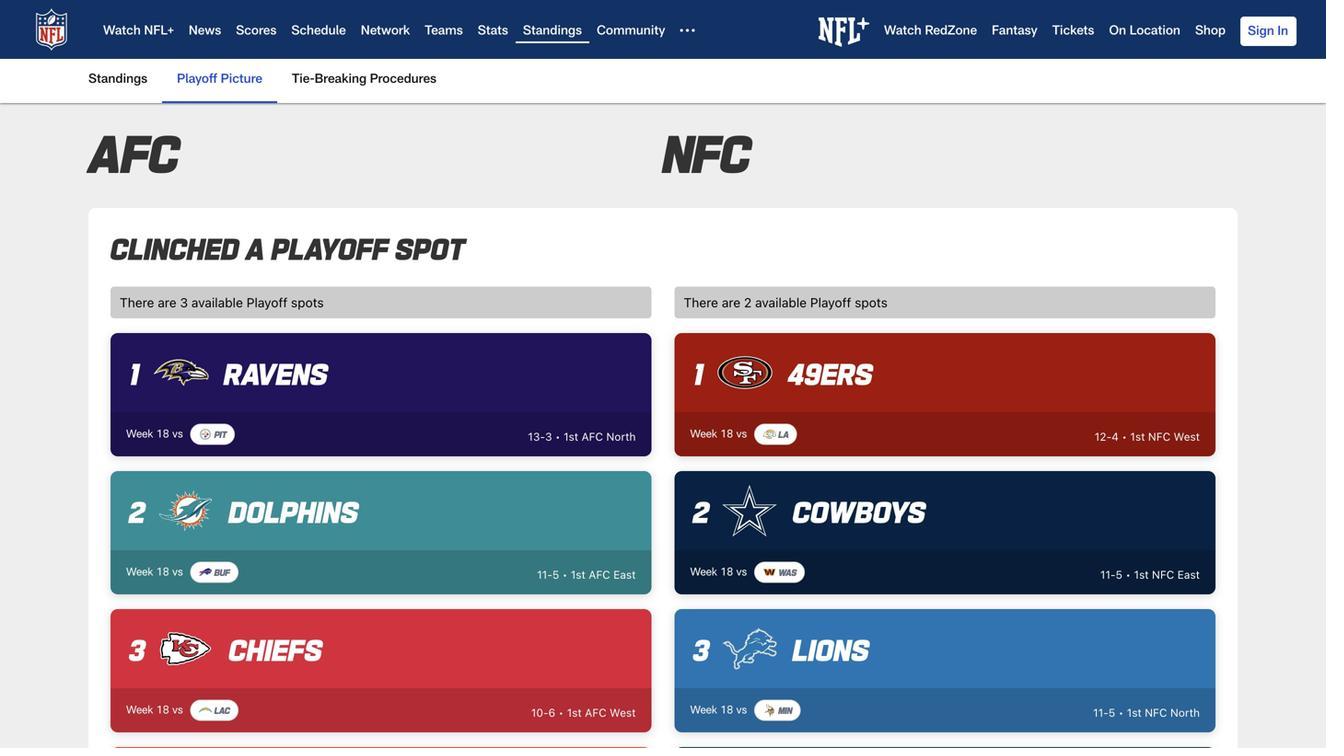 Task type: describe. For each thing, give the bounding box(es) containing it.
1 for ravens
[[129, 355, 140, 391]]

on location link
[[1109, 26, 1181, 38]]

0 horizontal spatial standings link
[[88, 59, 155, 101]]

tie-breaking procedures
[[292, 74, 437, 87]]

tie-breaking procedures link
[[285, 59, 444, 101]]

sign in
[[1248, 26, 1289, 39]]

chiefs
[[229, 632, 323, 667]]

there are 2 available playoff spots
[[684, 295, 888, 310]]

nfc for lions
[[1145, 707, 1168, 720]]

north for ravens
[[607, 431, 636, 444]]

1st for dolphins
[[571, 569, 586, 582]]

1st for lions
[[1127, 707, 1142, 720]]

week 18 vs for cowboys
[[690, 568, 747, 579]]

community link
[[597, 26, 665, 38]]

west for 49ers
[[1174, 431, 1200, 444]]

week for 49ers
[[690, 430, 717, 441]]

• for chiefs
[[559, 707, 564, 720]]

watch for watch nfl+
[[103, 26, 141, 38]]

available for ravens
[[191, 295, 243, 310]]

playoff down a
[[247, 295, 288, 310]]

are for 49ers
[[722, 295, 741, 310]]

east for dolphins
[[614, 569, 636, 582]]

west for chiefs
[[610, 707, 636, 720]]

• for ravens
[[555, 431, 561, 444]]

pit
[[214, 429, 227, 440]]

18 for lions
[[720, 707, 734, 718]]

there for 49ers
[[684, 295, 719, 310]]

picture
[[221, 74, 263, 87]]

week 18 vs for ravens
[[126, 430, 183, 441]]

clinched a playoff spot
[[111, 230, 466, 266]]

week for dolphins
[[126, 568, 153, 579]]

• for lions
[[1119, 707, 1124, 720]]

a
[[246, 230, 265, 266]]

vs for 49ers
[[736, 430, 747, 441]]

there are 3 available playoff spots
[[120, 295, 324, 310]]

shop link
[[1196, 26, 1226, 38]]

13-
[[528, 431, 545, 444]]

1 for 49ers
[[693, 355, 704, 391]]

10-6 • 1st afc west
[[531, 707, 636, 720]]

network
[[361, 26, 410, 38]]

min
[[779, 706, 793, 717]]

playoff up 49ers
[[810, 295, 852, 310]]

redzone
[[925, 26, 977, 38]]

1st for 49ers
[[1131, 431, 1145, 444]]

1st for cowboys
[[1134, 569, 1149, 582]]

on
[[1109, 26, 1127, 38]]

there for ravens
[[120, 295, 154, 310]]

12-4 • 1st nfc west
[[1095, 431, 1200, 444]]

watch redzone
[[884, 26, 977, 38]]

2 for ravens
[[129, 494, 145, 529]]

11- for chiefs
[[537, 569, 553, 582]]

buf
[[214, 567, 230, 579]]

2 horizontal spatial 2
[[744, 295, 752, 310]]

clinched
[[111, 230, 239, 266]]

1st for ravens
[[564, 431, 579, 444]]

ravens
[[224, 355, 328, 391]]

lions
[[793, 632, 870, 667]]

procedures
[[370, 74, 437, 87]]

vs for chiefs
[[172, 707, 183, 718]]

scores
[[236, 26, 277, 38]]

on location
[[1109, 26, 1181, 38]]

week 18 vs for chiefs
[[126, 707, 183, 718]]

stats link
[[478, 26, 508, 38]]

11-5 • 1st nfc north
[[1093, 707, 1200, 720]]

spots for ravens
[[291, 295, 324, 310]]

18 for 49ers
[[720, 430, 734, 441]]

spots for 49ers
[[855, 295, 888, 310]]

stats
[[478, 26, 508, 38]]

nfc for 49ers
[[1149, 431, 1171, 444]]

scores link
[[236, 26, 277, 38]]

afc for dolphins
[[589, 569, 611, 582]]

0 vertical spatial standings
[[523, 26, 582, 38]]

schedule link
[[291, 26, 346, 38]]

vs for dolphins
[[172, 568, 183, 579]]

sign in button
[[1241, 17, 1297, 46]]

community
[[597, 26, 665, 38]]

13-3 • 1st afc north
[[528, 431, 636, 444]]

10-
[[531, 707, 549, 720]]

watch for watch redzone
[[884, 26, 922, 38]]

playoff picture link
[[170, 59, 270, 101]]

tie-
[[292, 74, 315, 87]]

0 horizontal spatial standings
[[88, 74, 148, 87]]

week for lions
[[690, 707, 717, 718]]



Task type: vqa. For each thing, say whether or not it's contained in the screenshot.
A
yes



Task type: locate. For each thing, give the bounding box(es) containing it.
vs left la
[[736, 430, 747, 441]]

1
[[129, 355, 140, 391], [693, 355, 704, 391]]

2 spots from the left
[[855, 295, 888, 310]]

1 horizontal spatial available
[[755, 295, 807, 310]]

18 left min
[[720, 707, 734, 718]]

afc for chiefs
[[585, 707, 607, 720]]

1 horizontal spatial 1
[[693, 355, 704, 391]]

11- for lions
[[1101, 569, 1116, 582]]

nfc
[[663, 121, 751, 182], [1149, 431, 1171, 444], [1152, 569, 1175, 582], [1145, 707, 1168, 720]]

1 horizontal spatial 2
[[693, 494, 709, 529]]

1 horizontal spatial standings link
[[523, 26, 582, 38]]

18 left "buf"
[[156, 568, 169, 579]]

dolphins
[[229, 494, 359, 529]]

12-
[[1095, 431, 1112, 444]]

week 18 vs left pit
[[126, 430, 183, 441]]

0 vertical spatial west
[[1174, 431, 1200, 444]]

1 vertical spatial west
[[610, 707, 636, 720]]

watch nfl+ link
[[103, 26, 174, 38]]

6
[[549, 707, 556, 720]]

week left "buf"
[[126, 568, 153, 579]]

1 available from the left
[[191, 295, 243, 310]]

• for 49ers
[[1122, 431, 1127, 444]]

2 1 from the left
[[693, 355, 704, 391]]

watch left the nfl+
[[103, 26, 141, 38]]

1 there from the left
[[120, 295, 154, 310]]

4
[[1112, 431, 1119, 444]]

teams link
[[425, 26, 463, 38]]

1 spots from the left
[[291, 295, 324, 310]]

news
[[189, 26, 221, 38]]

1 vertical spatial standings
[[88, 74, 148, 87]]

2 are from the left
[[722, 295, 741, 310]]

week for cowboys
[[690, 568, 717, 579]]

18 for ravens
[[156, 430, 169, 441]]

• for dolphins
[[563, 569, 568, 582]]

2 watch from the left
[[884, 26, 922, 38]]

tickets
[[1053, 26, 1095, 38]]

news link
[[189, 26, 221, 38]]

11-
[[537, 569, 553, 582], [1101, 569, 1116, 582], [1093, 707, 1109, 720]]

0 horizontal spatial there
[[120, 295, 154, 310]]

vs
[[172, 430, 183, 441], [736, 430, 747, 441], [172, 568, 183, 579], [736, 568, 747, 579], [172, 707, 183, 718], [736, 707, 747, 718]]

week 18 vs for 49ers
[[690, 430, 747, 441]]

east
[[614, 569, 636, 582], [1178, 569, 1200, 582]]

available
[[191, 295, 243, 310], [755, 295, 807, 310]]

3
[[180, 295, 188, 310], [545, 431, 552, 444], [129, 632, 145, 667], [693, 632, 709, 667]]

1st
[[564, 431, 579, 444], [1131, 431, 1145, 444], [571, 569, 586, 582], [1134, 569, 1149, 582], [567, 707, 582, 720], [1127, 707, 1142, 720]]

afc
[[88, 121, 179, 182], [582, 431, 603, 444], [589, 569, 611, 582], [585, 707, 607, 720]]

standings
[[523, 26, 582, 38], [88, 74, 148, 87]]

18 for cowboys
[[720, 568, 734, 579]]

north
[[607, 431, 636, 444], [1171, 707, 1200, 720]]

playoff picture
[[177, 74, 263, 87]]

1 horizontal spatial spots
[[855, 295, 888, 310]]

vs left "buf"
[[172, 568, 183, 579]]

spot
[[395, 230, 466, 266]]

1 horizontal spatial east
[[1178, 569, 1200, 582]]

1st for chiefs
[[567, 707, 582, 720]]

18 for dolphins
[[156, 568, 169, 579]]

playoff left picture
[[177, 74, 217, 87]]

1 horizontal spatial west
[[1174, 431, 1200, 444]]

spots up 49ers
[[855, 295, 888, 310]]

banner containing watch nfl+
[[0, 0, 1327, 103]]

standings down watch nfl+
[[88, 74, 148, 87]]

vs for cowboys
[[736, 568, 747, 579]]

banner
[[0, 0, 1327, 103]]

2 for 49ers
[[693, 494, 709, 529]]

0 horizontal spatial spots
[[291, 295, 324, 310]]

sign
[[1248, 26, 1275, 39]]

tickets link
[[1053, 26, 1095, 38]]

available up 49ers
[[755, 295, 807, 310]]

0 vertical spatial north
[[607, 431, 636, 444]]

49ers
[[788, 355, 873, 391]]

dots image
[[680, 23, 695, 38]]

1 horizontal spatial there
[[684, 295, 719, 310]]

week 18 vs
[[126, 430, 183, 441], [690, 430, 747, 441], [126, 568, 183, 579], [690, 568, 747, 579], [126, 707, 183, 718], [690, 707, 747, 718]]

0 horizontal spatial east
[[614, 569, 636, 582]]

week 18 vs left "buf"
[[126, 568, 183, 579]]

schedule
[[291, 26, 346, 38]]

standings link down watch nfl+
[[88, 59, 155, 101]]

network link
[[361, 26, 410, 38]]

1 vertical spatial north
[[1171, 707, 1200, 720]]

week 18 vs left min
[[690, 707, 747, 718]]

1 1 from the left
[[129, 355, 140, 391]]

0 horizontal spatial 1
[[129, 355, 140, 391]]

east for cowboys
[[1178, 569, 1200, 582]]

0 horizontal spatial watch
[[103, 26, 141, 38]]

west right '4'
[[1174, 431, 1200, 444]]

la
[[779, 429, 789, 440]]

teams
[[425, 26, 463, 38]]

was
[[779, 567, 797, 579]]

nfl+
[[144, 26, 174, 38]]

1 watch from the left
[[103, 26, 141, 38]]

watch redzone link
[[884, 26, 977, 38]]

0 horizontal spatial west
[[610, 707, 636, 720]]

1 horizontal spatial watch
[[884, 26, 922, 38]]

watch nfl+
[[103, 26, 174, 38]]

11-5 • 1st nfc east
[[1101, 569, 1200, 582]]

in
[[1278, 26, 1289, 39]]

week left 'was'
[[690, 568, 717, 579]]

vs left 'was'
[[736, 568, 747, 579]]

week for ravens
[[126, 430, 153, 441]]

watch left redzone
[[884, 26, 922, 38]]

vs left min
[[736, 707, 747, 718]]

vs left pit
[[172, 430, 183, 441]]

are for ravens
[[158, 295, 177, 310]]

shop
[[1196, 26, 1226, 38]]

1 are from the left
[[158, 295, 177, 310]]

are
[[158, 295, 177, 310], [722, 295, 741, 310]]

0 horizontal spatial 2
[[129, 494, 145, 529]]

north for lions
[[1171, 707, 1200, 720]]

week for chiefs
[[126, 707, 153, 718]]

standings link
[[523, 26, 582, 38], [88, 59, 155, 101]]

nfl+ image
[[819, 18, 870, 47]]

available for 49ers
[[755, 295, 807, 310]]

there
[[120, 295, 154, 310], [684, 295, 719, 310]]

west
[[1174, 431, 1200, 444], [610, 707, 636, 720]]

west right the 6
[[610, 707, 636, 720]]

available down clinched
[[191, 295, 243, 310]]

• for cowboys
[[1126, 569, 1131, 582]]

0 horizontal spatial available
[[191, 295, 243, 310]]

week left la
[[690, 430, 717, 441]]

•
[[555, 431, 561, 444], [1122, 431, 1127, 444], [563, 569, 568, 582], [1126, 569, 1131, 582], [559, 707, 564, 720], [1119, 707, 1124, 720]]

18 left pit
[[156, 430, 169, 441]]

2 available from the left
[[755, 295, 807, 310]]

cowboys
[[793, 494, 926, 529]]

standings link right the stats
[[523, 26, 582, 38]]

vs left lac
[[172, 707, 183, 718]]

18
[[156, 430, 169, 441], [720, 430, 734, 441], [156, 568, 169, 579], [720, 568, 734, 579], [156, 707, 169, 718], [720, 707, 734, 718]]

1 horizontal spatial are
[[722, 295, 741, 310]]

playoff
[[177, 74, 217, 87], [272, 230, 389, 266], [247, 295, 288, 310], [810, 295, 852, 310]]

vs for lions
[[736, 707, 747, 718]]

week
[[126, 430, 153, 441], [690, 430, 717, 441], [126, 568, 153, 579], [690, 568, 717, 579], [126, 707, 153, 718], [690, 707, 717, 718]]

breaking
[[315, 74, 367, 87]]

lac
[[214, 706, 230, 717]]

5 for lions
[[1116, 569, 1123, 582]]

playoff right a
[[272, 230, 389, 266]]

week 18 vs left la
[[690, 430, 747, 441]]

18 left 'was'
[[720, 568, 734, 579]]

5 for chiefs
[[553, 569, 559, 582]]

1 horizontal spatial standings
[[523, 26, 582, 38]]

afc for ravens
[[582, 431, 603, 444]]

fantasy
[[992, 26, 1038, 38]]

18 left lac
[[156, 707, 169, 718]]

week 18 vs left lac
[[126, 707, 183, 718]]

18 for chiefs
[[156, 707, 169, 718]]

5
[[553, 569, 559, 582], [1116, 569, 1123, 582], [1109, 707, 1116, 720]]

nfl shield image
[[29, 7, 74, 52]]

spots
[[291, 295, 324, 310], [855, 295, 888, 310]]

week left pit
[[126, 430, 153, 441]]

fantasy link
[[992, 26, 1038, 38]]

1 horizontal spatial north
[[1171, 707, 1200, 720]]

week 18 vs for dolphins
[[126, 568, 183, 579]]

0 horizontal spatial are
[[158, 295, 177, 310]]

watch
[[103, 26, 141, 38], [884, 26, 922, 38]]

week left lac
[[126, 707, 153, 718]]

11-5 • 1st afc east
[[537, 569, 636, 582]]

location
[[1130, 26, 1181, 38]]

1 vertical spatial standings link
[[88, 59, 155, 101]]

2
[[744, 295, 752, 310], [129, 494, 145, 529], [693, 494, 709, 529]]

nfc for cowboys
[[1152, 569, 1175, 582]]

0 horizontal spatial north
[[607, 431, 636, 444]]

0 vertical spatial standings link
[[523, 26, 582, 38]]

spots down clinched a playoff spot
[[291, 295, 324, 310]]

week 18 vs for lions
[[690, 707, 747, 718]]

week 18 vs left 'was'
[[690, 568, 747, 579]]

playoff inside playoff picture link
[[177, 74, 217, 87]]

standings right the stats
[[523, 26, 582, 38]]

18 left la
[[720, 430, 734, 441]]

1 east from the left
[[614, 569, 636, 582]]

2 east from the left
[[1178, 569, 1200, 582]]

2 there from the left
[[684, 295, 719, 310]]

vs for ravens
[[172, 430, 183, 441]]

week left min
[[690, 707, 717, 718]]



